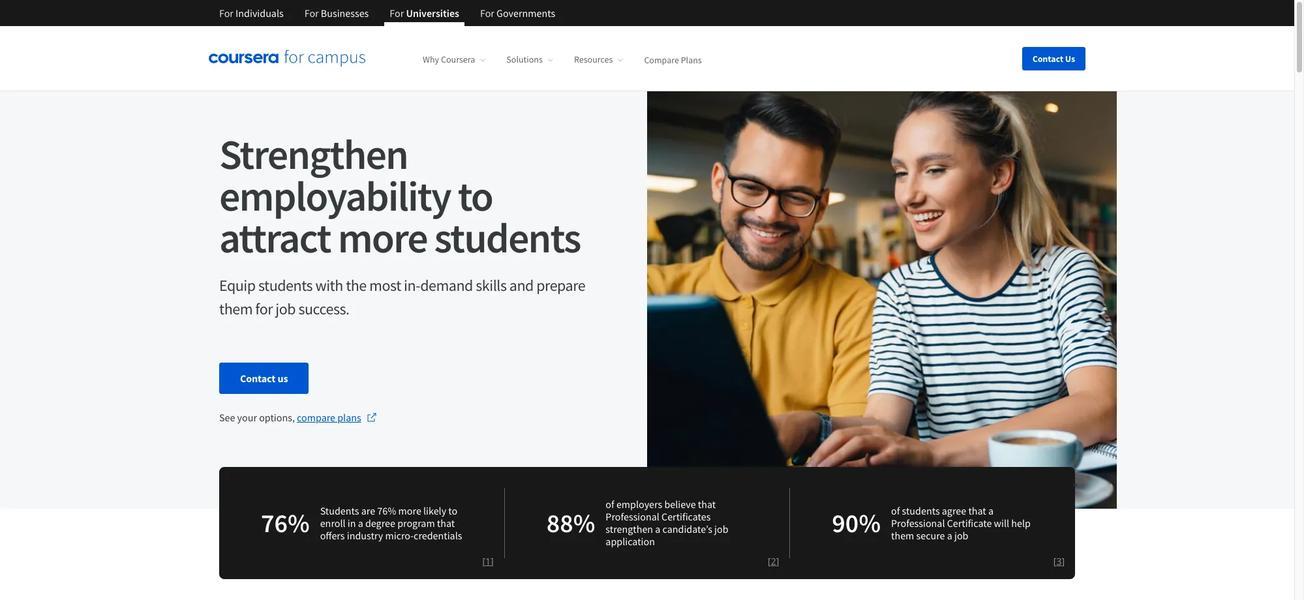 Task type: vqa. For each thing, say whether or not it's contained in the screenshot.
My
no



Task type: describe. For each thing, give the bounding box(es) containing it.
students for strengthen employability to attract more students
[[258, 275, 313, 296]]

help
[[1012, 516, 1031, 529]]

] for 90%
[[1062, 555, 1065, 568]]

job for 90%
[[955, 529, 969, 542]]

compare
[[297, 411, 335, 424]]

88%
[[547, 507, 595, 540]]

compare plans link
[[297, 410, 377, 425]]

[ 3 ]
[[1054, 555, 1065, 568]]

employability
[[219, 170, 451, 222]]

for for governments
[[480, 7, 494, 20]]

students
[[320, 504, 359, 517]]

for governments
[[480, 7, 555, 20]]

strengthen
[[219, 128, 408, 180]]

success.
[[298, 299, 349, 319]]

] for 76%
[[491, 555, 494, 568]]

that inside students are 76% more likely to enroll in a degree program that offers industry micro-credentials
[[437, 516, 455, 529]]

likely
[[423, 504, 446, 517]]

[ for 88%
[[768, 555, 771, 568]]

that for 88%
[[698, 498, 716, 511]]

certificates
[[662, 510, 711, 523]]

coursera for campus image
[[209, 49, 365, 67]]

to inside strengthen employability to attract more students
[[458, 170, 493, 222]]

1
[[485, 555, 491, 568]]

for for individuals
[[219, 7, 234, 20]]

compare plans
[[644, 54, 702, 65]]

your
[[237, 411, 257, 424]]

offers
[[320, 529, 345, 542]]

for for universities
[[390, 7, 404, 20]]

more inside strengthen employability to attract more students
[[338, 211, 427, 264]]

why coursera
[[423, 54, 475, 65]]

us
[[278, 372, 288, 385]]

them inside equip students with the most in-demand skills and prepare them for job success.
[[219, 299, 253, 319]]

candidate's
[[663, 523, 712, 536]]

more inside students are 76% more likely to enroll in a degree program that offers industry micro-credentials
[[398, 504, 421, 517]]

professional inside of students agree that a professional certificate will help them secure a job
[[891, 516, 945, 529]]

us
[[1065, 53, 1075, 64]]

banner navigation
[[209, 0, 566, 36]]

believe
[[664, 498, 696, 511]]

for
[[255, 299, 273, 319]]

a left the will
[[988, 504, 994, 517]]

job for strengthen employability to attract more students
[[276, 299, 296, 319]]

in-
[[404, 275, 420, 296]]

for for businesses
[[305, 7, 319, 20]]

why coursera link
[[423, 54, 486, 65]]

for universities
[[390, 7, 459, 20]]

governments
[[497, 7, 555, 20]]

solutions
[[507, 54, 543, 65]]

students for 90%
[[902, 504, 940, 517]]

[ for 90%
[[1054, 555, 1057, 568]]

[ 1 ]
[[482, 555, 494, 568]]

of students agree that a professional certificate will help them secure a job
[[891, 504, 1031, 542]]

that for 90%
[[968, 504, 986, 517]]

demand
[[420, 275, 473, 296]]

compare
[[644, 54, 679, 65]]

contact us button
[[1022, 47, 1086, 70]]

students inside strengthen employability to attract more students
[[434, 211, 580, 264]]

equip
[[219, 275, 256, 296]]

for businesses
[[305, 7, 369, 20]]

enroll
[[320, 516, 346, 529]]

and
[[509, 275, 534, 296]]

[ 2 ]
[[768, 555, 779, 568]]

agree
[[942, 504, 966, 517]]

credentials
[[414, 529, 462, 542]]

for individuals
[[219, 7, 284, 20]]

contact for contact us
[[240, 372, 276, 385]]

with
[[315, 275, 343, 296]]



Task type: locate. For each thing, give the bounding box(es) containing it.
1 ] from the left
[[491, 555, 494, 568]]

0 horizontal spatial 76%
[[261, 507, 310, 540]]

coursera
[[441, 54, 475, 65]]

0 horizontal spatial job
[[276, 299, 296, 319]]

job inside equip students with the most in-demand skills and prepare them for job success.
[[276, 299, 296, 319]]

1 horizontal spatial ]
[[776, 555, 779, 568]]

to inside students are 76% more likely to enroll in a degree program that offers industry micro-credentials
[[448, 504, 458, 517]]

professional
[[606, 510, 660, 523], [891, 516, 945, 529]]

of inside of employers believe that professional certificates strengthen a candidate's job application
[[606, 498, 614, 511]]

0 vertical spatial contact
[[1033, 53, 1064, 64]]

1 horizontal spatial [
[[768, 555, 771, 568]]

to
[[458, 170, 493, 222], [448, 504, 458, 517]]

certificate
[[947, 516, 992, 529]]

0 horizontal spatial that
[[437, 516, 455, 529]]

1 horizontal spatial job
[[714, 523, 729, 536]]

professional up application
[[606, 510, 660, 523]]

for left governments at top
[[480, 7, 494, 20]]

[
[[482, 555, 485, 568], [768, 555, 771, 568], [1054, 555, 1057, 568]]

contact us
[[240, 372, 288, 385]]

0 horizontal spatial professional
[[606, 510, 660, 523]]

that inside of students agree that a professional certificate will help them secure a job
[[968, 504, 986, 517]]

1 horizontal spatial that
[[698, 498, 716, 511]]

1 horizontal spatial students
[[434, 211, 580, 264]]

resources link
[[574, 54, 623, 65]]

them left secure
[[891, 529, 914, 542]]

are
[[361, 504, 375, 517]]

0 vertical spatial to
[[458, 170, 493, 222]]

2 [ from the left
[[768, 555, 771, 568]]

1 horizontal spatial of
[[891, 504, 900, 517]]

0 horizontal spatial [
[[482, 555, 485, 568]]

3 ] from the left
[[1062, 555, 1065, 568]]

2
[[771, 555, 776, 568]]

compare plans link
[[644, 54, 702, 65]]

for
[[219, 7, 234, 20], [305, 7, 319, 20], [390, 7, 404, 20], [480, 7, 494, 20]]

that right believe
[[698, 498, 716, 511]]

resources
[[574, 54, 613, 65]]

more
[[338, 211, 427, 264], [398, 504, 421, 517]]

students inside equip students with the most in-demand skills and prepare them for job success.
[[258, 275, 313, 296]]

2 vertical spatial students
[[902, 504, 940, 517]]

1 for from the left
[[219, 7, 234, 20]]

1 vertical spatial more
[[398, 504, 421, 517]]

0 vertical spatial them
[[219, 299, 253, 319]]

76% left enroll
[[261, 507, 310, 540]]

students inside of students agree that a professional certificate will help them secure a job
[[902, 504, 940, 517]]

a right 'strengthen' in the bottom of the page
[[655, 523, 661, 536]]

in
[[348, 516, 356, 529]]

students up and
[[434, 211, 580, 264]]

attract
[[219, 211, 331, 264]]

0 vertical spatial students
[[434, 211, 580, 264]]

4 for from the left
[[480, 7, 494, 20]]

strengthen employability to attract more students
[[219, 128, 580, 264]]

a right secure
[[947, 529, 952, 542]]

job down agree
[[955, 529, 969, 542]]

skills
[[476, 275, 507, 296]]

1 vertical spatial students
[[258, 275, 313, 296]]

1 vertical spatial contact
[[240, 372, 276, 385]]

]
[[491, 555, 494, 568], [776, 555, 779, 568], [1062, 555, 1065, 568]]

prepare
[[536, 275, 585, 296]]

solutions link
[[507, 54, 553, 65]]

0 horizontal spatial students
[[258, 275, 313, 296]]

program
[[397, 516, 435, 529]]

90%
[[832, 507, 881, 540]]

them
[[219, 299, 253, 319], [891, 529, 914, 542]]

contact inside button
[[1033, 53, 1064, 64]]

see your options,
[[219, 411, 297, 424]]

plans
[[337, 411, 361, 424]]

for left businesses
[[305, 7, 319, 20]]

76%
[[377, 504, 396, 517], [261, 507, 310, 540]]

why
[[423, 54, 439, 65]]

of right 90%
[[891, 504, 900, 517]]

that right agree
[[968, 504, 986, 517]]

of for 90%
[[891, 504, 900, 517]]

them inside of students agree that a professional certificate will help them secure a job
[[891, 529, 914, 542]]

application
[[606, 535, 655, 548]]

2 horizontal spatial job
[[955, 529, 969, 542]]

of for 88%
[[606, 498, 614, 511]]

universities
[[406, 7, 459, 20]]

plans
[[681, 54, 702, 65]]

3 for from the left
[[390, 7, 404, 20]]

contact us link
[[219, 363, 309, 394]]

a inside of employers believe that professional certificates strengthen a candidate's job application
[[655, 523, 661, 536]]

degree
[[365, 516, 395, 529]]

2 ] from the left
[[776, 555, 779, 568]]

students up secure
[[902, 504, 940, 517]]

76% inside students are 76% more likely to enroll in a degree program that offers industry micro-credentials
[[377, 504, 396, 517]]

that right program
[[437, 516, 455, 529]]

2 horizontal spatial that
[[968, 504, 986, 517]]

for left individuals
[[219, 7, 234, 20]]

more up most
[[338, 211, 427, 264]]

professional left certificate
[[891, 516, 945, 529]]

more left likely
[[398, 504, 421, 517]]

most
[[369, 275, 401, 296]]

students up for
[[258, 275, 313, 296]]

job right for
[[276, 299, 296, 319]]

0 horizontal spatial of
[[606, 498, 614, 511]]

of employers believe that professional certificates strengthen a candidate's job application
[[606, 498, 729, 548]]

the
[[346, 275, 367, 296]]

strengthen
[[606, 523, 653, 536]]

a
[[988, 504, 994, 517], [358, 516, 363, 529], [655, 523, 661, 536], [947, 529, 952, 542]]

industry
[[347, 529, 383, 542]]

2 horizontal spatial [
[[1054, 555, 1057, 568]]

job inside of employers believe that professional certificates strengthen a candidate's job application
[[714, 523, 729, 536]]

2 horizontal spatial ]
[[1062, 555, 1065, 568]]

for left universities
[[390, 7, 404, 20]]

1 horizontal spatial them
[[891, 529, 914, 542]]

businesses
[[321, 7, 369, 20]]

students are 76% more likely to enroll in a degree program that offers industry micro-credentials
[[320, 504, 462, 542]]

3 [ from the left
[[1054, 555, 1057, 568]]

compare plans
[[297, 411, 361, 424]]

0 horizontal spatial ]
[[491, 555, 494, 568]]

job
[[276, 299, 296, 319], [714, 523, 729, 536], [955, 529, 969, 542]]

see
[[219, 411, 235, 424]]

3
[[1057, 555, 1062, 568]]

a right in
[[358, 516, 363, 529]]

equip students with the most in-demand skills and prepare them for job success.
[[219, 275, 585, 319]]

students
[[434, 211, 580, 264], [258, 275, 313, 296], [902, 504, 940, 517]]

individuals
[[236, 7, 284, 20]]

[ for 76%
[[482, 555, 485, 568]]

professional inside of employers believe that professional certificates strengthen a candidate's job application
[[606, 510, 660, 523]]

1 [ from the left
[[482, 555, 485, 568]]

micro-
[[385, 529, 414, 542]]

them down equip
[[219, 299, 253, 319]]

that
[[698, 498, 716, 511], [968, 504, 986, 517], [437, 516, 455, 529]]

1 vertical spatial them
[[891, 529, 914, 542]]

of inside of students agree that a professional certificate will help them secure a job
[[891, 504, 900, 517]]

1 horizontal spatial professional
[[891, 516, 945, 529]]

1 vertical spatial to
[[448, 504, 458, 517]]

0 horizontal spatial them
[[219, 299, 253, 319]]

will
[[994, 516, 1009, 529]]

of
[[606, 498, 614, 511], [891, 504, 900, 517]]

options,
[[259, 411, 295, 424]]

a inside students are 76% more likely to enroll in a degree program that offers industry micro-credentials
[[358, 516, 363, 529]]

1 horizontal spatial 76%
[[377, 504, 396, 517]]

2 horizontal spatial students
[[902, 504, 940, 517]]

secure
[[916, 529, 945, 542]]

contact for contact us
[[1033, 53, 1064, 64]]

0 vertical spatial more
[[338, 211, 427, 264]]

0 horizontal spatial contact
[[240, 372, 276, 385]]

job right candidate's on the bottom of page
[[714, 523, 729, 536]]

that inside of employers believe that professional certificates strengthen a candidate's job application
[[698, 498, 716, 511]]

1 horizontal spatial contact
[[1033, 53, 1064, 64]]

employers
[[616, 498, 662, 511]]

contact
[[1033, 53, 1064, 64], [240, 372, 276, 385]]

2 for from the left
[[305, 7, 319, 20]]

job inside of students agree that a professional certificate will help them secure a job
[[955, 529, 969, 542]]

] for 88%
[[776, 555, 779, 568]]

of left the employers
[[606, 498, 614, 511]]

76% right "are"
[[377, 504, 396, 517]]

contact us
[[1033, 53, 1075, 64]]



